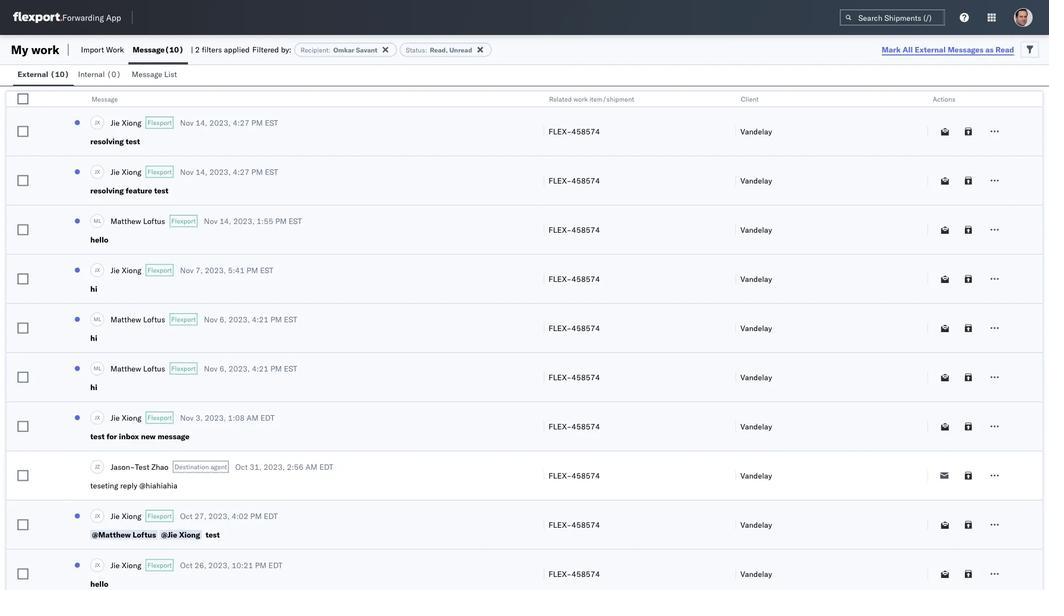 Task type: locate. For each thing, give the bounding box(es) containing it.
0 vertical spatial nov 6, 2023, 4:21 pm est
[[204, 315, 297, 324]]

5 jie from the top
[[111, 511, 120, 521]]

jason-
[[111, 462, 135, 472]]

2 vertical spatial m
[[94, 365, 98, 372]]

14, for resolving test
[[196, 118, 208, 127]]

4:27
[[233, 118, 249, 127], [233, 167, 249, 177]]

test right feature
[[154, 186, 169, 195]]

3 hi from the top
[[90, 383, 97, 392]]

flexport up 3,
[[171, 365, 196, 373]]

jie
[[111, 118, 120, 127], [111, 167, 120, 177], [111, 265, 120, 275], [111, 413, 120, 423], [111, 511, 120, 521], [111, 561, 120, 570]]

6, down nov 7, 2023, 5:41 pm est
[[220, 315, 227, 324]]

omkar
[[333, 46, 354, 54]]

oct left 26,
[[180, 561, 193, 570]]

oct left 31,
[[235, 462, 248, 472]]

7 j from the top
[[95, 562, 97, 569]]

nov 7, 2023, 5:41 pm est
[[180, 265, 273, 275]]

: left the read,
[[425, 46, 427, 54]]

1 vertical spatial oct
[[180, 511, 193, 521]]

flex- 458574
[[549, 127, 600, 136], [549, 176, 600, 185], [549, 225, 600, 234], [549, 274, 600, 284], [549, 323, 600, 333], [549, 372, 600, 382], [549, 422, 600, 431], [549, 471, 600, 480], [549, 520, 600, 530], [549, 569, 600, 579]]

m l
[[94, 217, 101, 224], [94, 316, 101, 323], [94, 365, 101, 372]]

: left omkar
[[329, 46, 331, 54]]

nov 6, 2023, 4:21 pm est up 1:08
[[204, 364, 297, 373]]

2 flex- 458574 from the top
[[549, 176, 600, 185]]

0 vertical spatial hello
[[90, 235, 108, 245]]

2 vandelay from the top
[[741, 176, 772, 185]]

1 vertical spatial hi
[[90, 333, 97, 343]]

0 vertical spatial 4:27
[[233, 118, 249, 127]]

1 vertical spatial 6,
[[220, 364, 227, 373]]

hi
[[90, 284, 97, 294], [90, 333, 97, 343], [90, 383, 97, 392]]

flex-
[[549, 127, 572, 136], [549, 176, 572, 185], [549, 225, 572, 234], [549, 274, 572, 284], [549, 323, 572, 333], [549, 372, 572, 382], [549, 422, 572, 431], [549, 471, 572, 480], [549, 520, 572, 530], [549, 569, 572, 579]]

1 4:21 from the top
[[252, 315, 269, 324]]

1 vertical spatial work
[[574, 95, 588, 103]]

resolving left feature
[[90, 186, 124, 195]]

1 x from the top
[[97, 119, 100, 126]]

6 vandelay from the top
[[741, 372, 772, 382]]

1 resolving from the top
[[90, 137, 124, 146]]

@hiahiahia
[[139, 481, 178, 491]]

5 j from the top
[[95, 463, 97, 470]]

2 4:27 from the top
[[233, 167, 249, 177]]

0 vertical spatial matthew
[[111, 216, 141, 226]]

5 vandelay from the top
[[741, 323, 772, 333]]

2 nov 6, 2023, 4:21 pm est from the top
[[204, 364, 297, 373]]

2 6, from the top
[[220, 364, 227, 373]]

1 nov 14, 2023, 4:27 pm est from the top
[[180, 118, 278, 127]]

2 vertical spatial m l
[[94, 365, 101, 372]]

test up resolving feature test
[[126, 137, 140, 146]]

0 vertical spatial 14,
[[196, 118, 208, 127]]

savant
[[356, 46, 378, 54]]

resolving up resolving feature test
[[90, 137, 124, 146]]

external inside button
[[17, 69, 48, 79]]

recipient : omkar savant
[[301, 46, 378, 54]]

4:02
[[232, 511, 248, 521]]

2 resize handle column header from the left
[[531, 91, 544, 590]]

0 horizontal spatial :
[[329, 46, 331, 54]]

3 flex- 458574 from the top
[[549, 225, 600, 234]]

message for list
[[132, 69, 162, 79]]

1 vertical spatial m
[[94, 316, 98, 323]]

0 vertical spatial work
[[31, 42, 59, 57]]

6 458574 from the top
[[572, 372, 600, 382]]

1 matthew from the top
[[111, 216, 141, 226]]

1 resize handle column header from the left
[[51, 91, 64, 590]]

forwarding app link
[[13, 12, 121, 23]]

2 vertical spatial l
[[98, 365, 101, 372]]

pm
[[251, 118, 263, 127], [251, 167, 263, 177], [275, 216, 287, 226], [247, 265, 258, 275], [271, 315, 282, 324], [271, 364, 282, 373], [250, 511, 262, 521], [255, 561, 267, 570]]

0 vertical spatial external
[[915, 45, 946, 54]]

10 vandelay from the top
[[741, 569, 772, 579]]

3 458574 from the top
[[572, 225, 600, 234]]

mark
[[882, 45, 901, 54]]

1 vertical spatial nov 6, 2023, 4:21 pm est
[[204, 364, 297, 373]]

2 jie from the top
[[111, 167, 120, 177]]

internal
[[78, 69, 105, 79]]

2 j x from the top
[[95, 168, 100, 175]]

destination agent
[[175, 463, 227, 471]]

2 nov 14, 2023, 4:27 pm est from the top
[[180, 167, 278, 177]]

(10)
[[165, 45, 184, 54], [50, 69, 69, 79]]

loftus
[[143, 216, 165, 226], [143, 315, 165, 324], [143, 364, 165, 373], [133, 530, 156, 540]]

1 vertical spatial m l
[[94, 316, 101, 323]]

0 vertical spatial resolving
[[90, 137, 124, 146]]

nov 6, 2023, 4:21 pm est down the 5:41
[[204, 315, 297, 324]]

message left list at top
[[132, 69, 162, 79]]

0 vertical spatial hi
[[90, 284, 97, 294]]

message (10)
[[133, 45, 184, 54]]

edt
[[261, 413, 275, 423], [319, 462, 334, 472], [264, 511, 278, 521], [269, 561, 283, 570]]

app
[[106, 12, 121, 23]]

6 x from the top
[[97, 562, 100, 569]]

4:21
[[252, 315, 269, 324], [252, 364, 269, 373]]

None checkbox
[[17, 93, 28, 104], [17, 274, 28, 284], [17, 323, 28, 334], [17, 372, 28, 383], [17, 421, 28, 432], [17, 520, 28, 530], [17, 569, 28, 580], [17, 93, 28, 104], [17, 274, 28, 284], [17, 323, 28, 334], [17, 372, 28, 383], [17, 421, 28, 432], [17, 520, 28, 530], [17, 569, 28, 580]]

teseting reply @hiahiahia
[[90, 481, 178, 491]]

(10) for external (10)
[[50, 69, 69, 79]]

2 hello from the top
[[90, 579, 108, 589]]

1 flex- from the top
[[549, 127, 572, 136]]

message up message list
[[133, 45, 165, 54]]

est
[[265, 118, 278, 127], [265, 167, 278, 177], [289, 216, 302, 226], [260, 265, 273, 275], [284, 315, 297, 324], [284, 364, 297, 373]]

6 jie from the top
[[111, 561, 120, 570]]

3 j from the top
[[95, 267, 97, 273]]

1 vertical spatial matthew loftus
[[111, 315, 165, 324]]

x
[[97, 119, 100, 126], [97, 168, 100, 175], [97, 267, 100, 273], [97, 414, 100, 421], [97, 513, 100, 519], [97, 562, 100, 569]]

read,
[[430, 46, 448, 54]]

5 flex- from the top
[[549, 323, 572, 333]]

8 flex- 458574 from the top
[[549, 471, 600, 480]]

status : read, unread
[[406, 46, 472, 54]]

9 flex- from the top
[[549, 520, 572, 530]]

resize handle column header for client
[[915, 91, 928, 590]]

0 vertical spatial matthew loftus
[[111, 216, 165, 226]]

1 horizontal spatial (10)
[[165, 45, 184, 54]]

8 458574 from the top
[[572, 471, 600, 480]]

9 458574 from the top
[[572, 520, 600, 530]]

2 vertical spatial hi
[[90, 383, 97, 392]]

filters
[[202, 45, 222, 54]]

0 horizontal spatial work
[[31, 42, 59, 57]]

1 j x from the top
[[95, 119, 100, 126]]

resize handle column header
[[51, 91, 64, 590], [531, 91, 544, 590], [723, 91, 736, 590], [915, 91, 928, 590], [1030, 91, 1043, 590]]

message for (10)
[[133, 45, 165, 54]]

am right 2:56
[[306, 462, 317, 472]]

1 horizontal spatial work
[[574, 95, 588, 103]]

edt right 10:21
[[269, 561, 283, 570]]

6,
[[220, 315, 227, 324], [220, 364, 227, 373]]

0 vertical spatial am
[[247, 413, 259, 423]]

2 m from the top
[[94, 316, 98, 323]]

1 horizontal spatial am
[[306, 462, 317, 472]]

resolving test
[[90, 137, 140, 146]]

2 : from the left
[[425, 46, 427, 54]]

resolving
[[90, 137, 124, 146], [90, 186, 124, 195]]

nov 14, 2023, 4:27 pm est
[[180, 118, 278, 127], [180, 167, 278, 177]]

0 vertical spatial 6,
[[220, 315, 227, 324]]

oct for oct 27, 2023, 4:02 pm edt
[[180, 511, 193, 521]]

jie xiong
[[111, 118, 141, 127], [111, 167, 141, 177], [111, 265, 141, 275], [111, 413, 141, 423], [111, 511, 141, 521], [111, 561, 141, 570]]

nov 3, 2023, 1:08 am edt
[[180, 413, 275, 423]]

1 vertical spatial nov 14, 2023, 4:27 pm est
[[180, 167, 278, 177]]

0 vertical spatial 4:21
[[252, 315, 269, 324]]

edt right 1:08
[[261, 413, 275, 423]]

1 vertical spatial 4:27
[[233, 167, 249, 177]]

4 j x from the top
[[95, 414, 100, 421]]

flexport. image
[[13, 12, 62, 23]]

external down my work
[[17, 69, 48, 79]]

6 jie xiong from the top
[[111, 561, 141, 570]]

4 458574 from the top
[[572, 274, 600, 284]]

related
[[549, 95, 572, 103]]

2 vertical spatial matthew
[[111, 364, 141, 373]]

31,
[[250, 462, 262, 472]]

message down 'internal (0)' button
[[91, 95, 118, 103]]

work right related
[[574, 95, 588, 103]]

3 jie from the top
[[111, 265, 120, 275]]

j x
[[95, 119, 100, 126], [95, 168, 100, 175], [95, 267, 100, 273], [95, 414, 100, 421], [95, 513, 100, 519], [95, 562, 100, 569]]

nov 6, 2023, 4:21 pm est
[[204, 315, 297, 324], [204, 364, 297, 373]]

10 458574 from the top
[[572, 569, 600, 579]]

3 j x from the top
[[95, 267, 100, 273]]

2 vertical spatial matthew loftus
[[111, 364, 165, 373]]

3 resize handle column header from the left
[[723, 91, 736, 590]]

(10) left the |
[[165, 45, 184, 54]]

resolving for resolving test
[[90, 137, 124, 146]]

6, up nov 3, 2023, 1:08 am edt
[[220, 364, 227, 373]]

@matthew
[[92, 530, 131, 540]]

0 vertical spatial nov 14, 2023, 4:27 pm est
[[180, 118, 278, 127]]

0 horizontal spatial (10)
[[50, 69, 69, 79]]

am
[[247, 413, 259, 423], [306, 462, 317, 472]]

1 m from the top
[[94, 217, 98, 224]]

edt right 4:02
[[264, 511, 278, 521]]

edt right 2:56
[[319, 462, 334, 472]]

2 matthew loftus from the top
[[111, 315, 165, 324]]

1 vertical spatial matthew
[[111, 315, 141, 324]]

7 vandelay from the top
[[741, 422, 772, 431]]

2 x from the top
[[97, 168, 100, 175]]

6 flex- 458574 from the top
[[549, 372, 600, 382]]

oct for oct 31, 2023, 2:56 am edt
[[235, 462, 248, 472]]

edt for oct 26, 2023, 10:21 pm edt
[[269, 561, 283, 570]]

1 vertical spatial message
[[132, 69, 162, 79]]

2 resolving from the top
[[90, 186, 124, 195]]

work up external (10)
[[31, 42, 59, 57]]

vandelay
[[741, 127, 772, 136], [741, 176, 772, 185], [741, 225, 772, 234], [741, 274, 772, 284], [741, 323, 772, 333], [741, 372, 772, 382], [741, 422, 772, 431], [741, 471, 772, 480], [741, 520, 772, 530], [741, 569, 772, 579]]

6 flex- from the top
[[549, 372, 572, 382]]

1 vertical spatial am
[[306, 462, 317, 472]]

2:56
[[287, 462, 304, 472]]

hello
[[90, 235, 108, 245], [90, 579, 108, 589]]

5 x from the top
[[97, 513, 100, 519]]

am right 1:08
[[247, 413, 259, 423]]

matthew loftus
[[111, 216, 165, 226], [111, 315, 165, 324], [111, 364, 165, 373]]

1 vertical spatial external
[[17, 69, 48, 79]]

internal (0)
[[78, 69, 121, 79]]

2 jie xiong from the top
[[111, 167, 141, 177]]

2 vertical spatial message
[[91, 95, 118, 103]]

m
[[94, 217, 98, 224], [94, 316, 98, 323], [94, 365, 98, 372]]

(10) inside button
[[50, 69, 69, 79]]

0 vertical spatial (10)
[[165, 45, 184, 54]]

oct left 27,
[[180, 511, 193, 521]]

am for 2:56
[[306, 462, 317, 472]]

work for related
[[574, 95, 588, 103]]

2023,
[[210, 118, 231, 127], [210, 167, 231, 177], [233, 216, 255, 226], [205, 265, 226, 275], [229, 315, 250, 324], [229, 364, 250, 373], [205, 413, 226, 423], [264, 462, 285, 472], [208, 511, 230, 521], [208, 561, 230, 570]]

1 vertical spatial (10)
[[50, 69, 69, 79]]

flexport left 7,
[[147, 266, 172, 274]]

7 flex- from the top
[[549, 422, 572, 431]]

2 458574 from the top
[[572, 176, 600, 185]]

test for inbox new message
[[90, 432, 190, 441]]

0 vertical spatial m
[[94, 217, 98, 224]]

0 vertical spatial oct
[[235, 462, 248, 472]]

matthew
[[111, 216, 141, 226], [111, 315, 141, 324], [111, 364, 141, 373]]

message inside "button"
[[132, 69, 162, 79]]

Search Shipments (/) text field
[[840, 9, 946, 26]]

resolving for resolving feature test
[[90, 186, 124, 195]]

flexport down '@jie'
[[147, 561, 172, 570]]

hello for jie xiong
[[90, 579, 108, 589]]

4 j from the top
[[95, 414, 97, 421]]

None checkbox
[[17, 126, 28, 137], [17, 175, 28, 186], [17, 224, 28, 235], [17, 470, 28, 481], [17, 126, 28, 137], [17, 175, 28, 186], [17, 224, 28, 235], [17, 470, 28, 481]]

0 vertical spatial l
[[98, 217, 101, 224]]

0 horizontal spatial external
[[17, 69, 48, 79]]

edt for oct 31, 2023, 2:56 am edt
[[319, 462, 334, 472]]

1 l from the top
[[98, 217, 101, 224]]

(10) left internal
[[50, 69, 69, 79]]

1 vertical spatial 14,
[[196, 167, 208, 177]]

1 : from the left
[[329, 46, 331, 54]]

2 4:21 from the top
[[252, 364, 269, 373]]

test
[[126, 137, 140, 146], [154, 186, 169, 195], [90, 432, 105, 441], [206, 530, 220, 540]]

1 vandelay from the top
[[741, 127, 772, 136]]

oct
[[235, 462, 248, 472], [180, 511, 193, 521], [180, 561, 193, 570]]

1 horizontal spatial :
[[425, 46, 427, 54]]

1 vertical spatial hello
[[90, 579, 108, 589]]

0 vertical spatial m l
[[94, 217, 101, 224]]

1 vertical spatial l
[[98, 316, 101, 323]]

1 vertical spatial resolving
[[90, 186, 124, 195]]

3 flex- from the top
[[549, 225, 572, 234]]

external
[[915, 45, 946, 54], [17, 69, 48, 79]]

1 vertical spatial 4:21
[[252, 364, 269, 373]]

(10) for message (10)
[[165, 45, 184, 54]]

j
[[95, 119, 97, 126], [95, 168, 97, 175], [95, 267, 97, 273], [95, 414, 97, 421], [95, 463, 97, 470], [95, 513, 97, 519], [95, 562, 97, 569]]

client
[[741, 95, 759, 103]]

0 vertical spatial message
[[133, 45, 165, 54]]

4:27 for test
[[233, 167, 249, 177]]

2 vertical spatial oct
[[180, 561, 193, 570]]

0 horizontal spatial am
[[247, 413, 259, 423]]

5 resize handle column header from the left
[[1030, 91, 1043, 590]]

3 jie xiong from the top
[[111, 265, 141, 275]]

1 hello from the top
[[90, 235, 108, 245]]

external right all
[[915, 45, 946, 54]]



Task type: describe. For each thing, give the bounding box(es) containing it.
(0)
[[107, 69, 121, 79]]

nov 14, 2023, 4:27 pm est for test
[[180, 167, 278, 177]]

jason-test zhao
[[111, 462, 169, 472]]

7 flex- 458574 from the top
[[549, 422, 600, 431]]

teseting
[[90, 481, 118, 491]]

import
[[81, 45, 104, 54]]

by:
[[281, 45, 292, 54]]

| 2 filters applied filtered by:
[[191, 45, 292, 54]]

7 458574 from the top
[[572, 422, 600, 431]]

my
[[11, 42, 28, 57]]

oct 31, 2023, 2:56 am edt
[[235, 462, 334, 472]]

external (10) button
[[13, 64, 74, 86]]

26,
[[195, 561, 206, 570]]

@matthew loftus
[[92, 530, 156, 540]]

flexport up 7,
[[171, 217, 196, 225]]

unread
[[450, 46, 472, 54]]

1 flex- 458574 from the top
[[549, 127, 600, 136]]

list
[[164, 69, 177, 79]]

3 matthew from the top
[[111, 364, 141, 373]]

@jie
[[161, 530, 177, 540]]

oct for oct 26, 2023, 10:21 pm edt
[[180, 561, 193, 570]]

read
[[996, 45, 1014, 54]]

forwarding app
[[62, 12, 121, 23]]

for
[[107, 432, 117, 441]]

10 flex- from the top
[[549, 569, 572, 579]]

1 m l from the top
[[94, 217, 101, 224]]

applied
[[224, 45, 250, 54]]

z
[[97, 463, 100, 470]]

9 vandelay from the top
[[741, 520, 772, 530]]

inbox
[[119, 432, 139, 441]]

am for 1:08
[[247, 413, 259, 423]]

8 vandelay from the top
[[741, 471, 772, 480]]

work
[[106, 45, 124, 54]]

nov 14, 2023, 4:27 pm est for resolving test
[[180, 118, 278, 127]]

1:08
[[228, 413, 245, 423]]

filtered
[[252, 45, 279, 54]]

flexport up new
[[147, 414, 172, 422]]

work for my
[[31, 42, 59, 57]]

message list button
[[127, 64, 183, 86]]

4:27 for resolving test
[[233, 118, 249, 127]]

8 flex- from the top
[[549, 471, 572, 480]]

j z
[[95, 463, 100, 470]]

4 jie xiong from the top
[[111, 413, 141, 423]]

internal (0) button
[[74, 64, 127, 86]]

import work button
[[77, 35, 128, 64]]

flexport up '@jie'
[[147, 512, 172, 520]]

3 m l from the top
[[94, 365, 101, 372]]

all
[[903, 45, 913, 54]]

zhao
[[151, 462, 169, 472]]

2 hi from the top
[[90, 333, 97, 343]]

item/shipment
[[590, 95, 635, 103]]

1 j from the top
[[95, 119, 97, 126]]

messages
[[948, 45, 984, 54]]

agent
[[211, 463, 227, 471]]

related work item/shipment
[[549, 95, 635, 103]]

resize handle column header for actions
[[1030, 91, 1043, 590]]

test down 27,
[[206, 530, 220, 540]]

oct 26, 2023, 10:21 pm edt
[[180, 561, 283, 570]]

3 vandelay from the top
[[741, 225, 772, 234]]

2 j from the top
[[95, 168, 97, 175]]

5 jie xiong from the top
[[111, 511, 141, 521]]

flexport down 7,
[[171, 315, 196, 324]]

message
[[158, 432, 190, 441]]

5:41
[[228, 265, 245, 275]]

4 vandelay from the top
[[741, 274, 772, 284]]

flexport down message list "button"
[[147, 119, 172, 127]]

message list
[[132, 69, 177, 79]]

reply
[[120, 481, 137, 491]]

as
[[986, 45, 994, 54]]

1:55
[[257, 216, 273, 226]]

status
[[406, 46, 425, 54]]

test
[[135, 462, 149, 472]]

27,
[[195, 511, 206, 521]]

mark all external messages as read
[[882, 45, 1014, 54]]

2 vertical spatial 14,
[[220, 216, 231, 226]]

2 l from the top
[[98, 316, 101, 323]]

6 j x from the top
[[95, 562, 100, 569]]

3 m from the top
[[94, 365, 98, 372]]

2 m l from the top
[[94, 316, 101, 323]]

resize handle column header for related work item/shipment
[[723, 91, 736, 590]]

3,
[[196, 413, 203, 423]]

forwarding
[[62, 12, 104, 23]]

recipient
[[301, 46, 329, 54]]

resolving feature test
[[90, 186, 169, 195]]

1 nov 6, 2023, 4:21 pm est from the top
[[204, 315, 297, 324]]

external (10)
[[17, 69, 69, 79]]

1 matthew loftus from the top
[[111, 216, 165, 226]]

@jie xiong test
[[161, 530, 220, 540]]

5 458574 from the top
[[572, 323, 600, 333]]

test left for
[[90, 432, 105, 441]]

nov 14, 2023, 1:55 pm est
[[204, 216, 302, 226]]

4 flex- 458574 from the top
[[549, 274, 600, 284]]

10:21
[[232, 561, 253, 570]]

hello for matthew loftus
[[90, 235, 108, 245]]

flexport up feature
[[147, 168, 172, 176]]

1 6, from the top
[[220, 315, 227, 324]]

: for recipient
[[329, 46, 331, 54]]

new
[[141, 432, 156, 441]]

4 jie from the top
[[111, 413, 120, 423]]

my work
[[11, 42, 59, 57]]

5 flex- 458574 from the top
[[549, 323, 600, 333]]

10 flex- 458574 from the top
[[549, 569, 600, 579]]

|
[[191, 45, 193, 54]]

5 j x from the top
[[95, 513, 100, 519]]

4 x from the top
[[97, 414, 100, 421]]

: for status
[[425, 46, 427, 54]]

actions
[[933, 95, 956, 103]]

7,
[[196, 265, 203, 275]]

1 458574 from the top
[[572, 127, 600, 136]]

14, for test
[[196, 167, 208, 177]]

1 jie from the top
[[111, 118, 120, 127]]

1 jie xiong from the top
[[111, 118, 141, 127]]

3 x from the top
[[97, 267, 100, 273]]

2 flex- from the top
[[549, 176, 572, 185]]

4 flex- from the top
[[549, 274, 572, 284]]

3 matthew loftus from the top
[[111, 364, 165, 373]]

1 horizontal spatial external
[[915, 45, 946, 54]]

1 hi from the top
[[90, 284, 97, 294]]

6 j from the top
[[95, 513, 97, 519]]

2 matthew from the top
[[111, 315, 141, 324]]

edt for nov 3, 2023, 1:08 am edt
[[261, 413, 275, 423]]

2
[[195, 45, 200, 54]]

3 l from the top
[[98, 365, 101, 372]]

edt for oct 27, 2023, 4:02 pm edt
[[264, 511, 278, 521]]

destination
[[175, 463, 209, 471]]

feature
[[126, 186, 152, 195]]

resize handle column header for message
[[531, 91, 544, 590]]

9 flex- 458574 from the top
[[549, 520, 600, 530]]

oct 27, 2023, 4:02 pm edt
[[180, 511, 278, 521]]

import work
[[81, 45, 124, 54]]



Task type: vqa. For each thing, say whether or not it's contained in the screenshot.
bottom United
no



